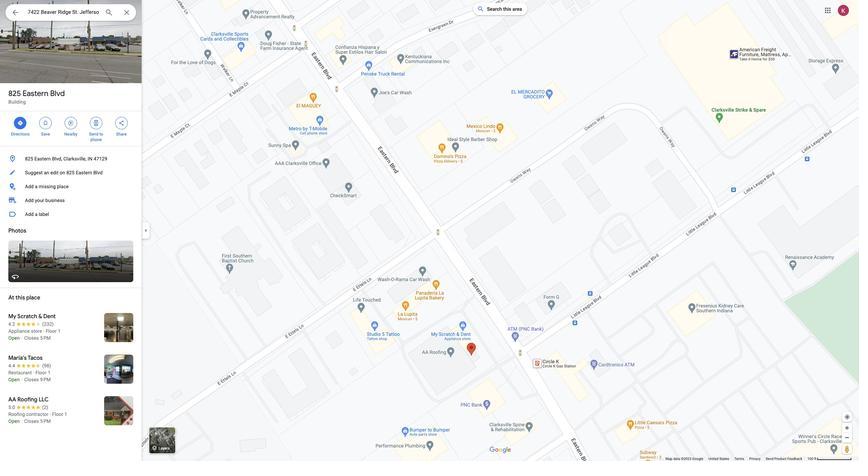Task type: describe. For each thing, give the bounding box(es) containing it.
search
[[487, 6, 502, 12]]

suggest an edit on 825 eastern blvd button
[[0, 166, 142, 180]]

at this place
[[8, 295, 40, 302]]

directions
[[11, 132, 30, 137]]

store
[[31, 329, 42, 334]]

 search field
[[6, 4, 136, 22]]

a for label
[[35, 212, 38, 217]]

floor inside restaurant · floor 1 open ⋅ closes 9 pm
[[35, 370, 47, 376]]

nearby
[[64, 132, 77, 137]]

closes inside restaurant · floor 1 open ⋅ closes 9 pm
[[24, 377, 39, 383]]

my
[[8, 314, 16, 320]]

at
[[8, 295, 14, 302]]

add for add a missing place
[[25, 184, 34, 190]]

blvd inside button
[[93, 170, 103, 176]]

privacy button
[[750, 457, 761, 462]]

add a label button
[[0, 208, 142, 222]]

send for send to phone
[[89, 132, 98, 137]]

add a label
[[25, 212, 49, 217]]

825 eastern blvd, clarksville, in 47129 button
[[0, 152, 142, 166]]

add for add a label
[[25, 212, 34, 217]]

terms
[[735, 458, 744, 461]]

product
[[775, 458, 787, 461]]

5.0 stars 2 reviews image
[[8, 404, 48, 411]]

place inside button
[[57, 184, 69, 190]]

ft
[[814, 458, 817, 461]]


[[11, 8, 19, 17]]

eastern for blvd,
[[34, 156, 51, 162]]

to
[[99, 132, 103, 137]]

4.4
[[8, 364, 15, 369]]

825 for blvd
[[8, 89, 21, 99]]

100
[[808, 458, 814, 461]]

⋅ for scratch
[[21, 336, 23, 341]]

825 eastern blvd building
[[8, 89, 65, 105]]


[[93, 119, 99, 127]]

label
[[39, 212, 49, 217]]

825 inside button
[[66, 170, 75, 176]]

floor for aa roofing llc
[[52, 412, 63, 418]]

suggest
[[25, 170, 43, 176]]

my scratch & dent
[[8, 314, 56, 320]]

on
[[60, 170, 65, 176]]


[[42, 119, 49, 127]]

dent
[[43, 314, 56, 320]]

1 for my scratch & dent
[[58, 329, 61, 334]]

4.2
[[8, 322, 15, 327]]

collapse side panel image
[[142, 227, 150, 235]]

footer inside google maps element
[[666, 457, 808, 462]]

(2)
[[42, 405, 48, 411]]


[[118, 119, 124, 127]]

missing
[[39, 184, 56, 190]]

llc
[[39, 397, 49, 404]]

none field inside 7422 beaver ridge st. jeffersonville, in 47130 field
[[28, 8, 99, 16]]

restaurant · floor 1 open ⋅ closes 9 pm
[[8, 370, 51, 383]]

825 eastern blvd, clarksville, in 47129
[[25, 156, 107, 162]]

clarksville,
[[63, 156, 86, 162]]

4.2 stars 232 reviews image
[[8, 321, 54, 328]]

· inside restaurant · floor 1 open ⋅ closes 9 pm
[[33, 370, 34, 376]]

open for aa
[[8, 419, 20, 425]]

save
[[41, 132, 50, 137]]

⋅ for roofing
[[21, 419, 23, 425]]

google
[[693, 458, 704, 461]]

5.0
[[8, 405, 15, 411]]

100 ft button
[[808, 458, 852, 461]]

add your business
[[25, 198, 65, 203]]

blvd inside the 825 eastern blvd building
[[50, 89, 65, 99]]

layers
[[159, 447, 170, 451]]

· for &
[[43, 329, 44, 334]]

open inside restaurant · floor 1 open ⋅ closes 9 pm
[[8, 377, 20, 383]]

contractor
[[26, 412, 48, 418]]

⋅ inside restaurant · floor 1 open ⋅ closes 9 pm
[[21, 377, 23, 383]]



Task type: locate. For each thing, give the bounding box(es) containing it.
2 a from the top
[[35, 212, 38, 217]]

9 pm
[[40, 377, 51, 383]]

825 up suggest
[[25, 156, 33, 162]]

1 horizontal spatial place
[[57, 184, 69, 190]]

place down on
[[57, 184, 69, 190]]

1 horizontal spatial ·
[[43, 329, 44, 334]]

add inside button
[[25, 184, 34, 190]]

825 inside the 825 eastern blvd building
[[8, 89, 21, 99]]

2 vertical spatial 825
[[66, 170, 75, 176]]

send
[[89, 132, 98, 137], [766, 458, 774, 461]]

1 vertical spatial ·
[[33, 370, 34, 376]]

0 horizontal spatial send
[[89, 132, 98, 137]]

photos
[[8, 228, 26, 235]]

map data ©2023 google
[[666, 458, 704, 461]]

add for add your business
[[25, 198, 34, 203]]

1 horizontal spatial this
[[503, 6, 511, 12]]

send left product
[[766, 458, 774, 461]]

7422 Beaver Ridge St. Jeffersonville, IN 47130 field
[[6, 4, 136, 21]]

floor inside 'appliance store · floor 1 open ⋅ closes 5 pm'
[[46, 329, 57, 334]]

this inside search this area button
[[503, 6, 511, 12]]

100 ft
[[808, 458, 817, 461]]

add left the 'your'
[[25, 198, 34, 203]]

1 inside 'appliance store · floor 1 open ⋅ closes 5 pm'
[[58, 329, 61, 334]]

1 add from the top
[[25, 184, 34, 190]]

2 vertical spatial 1
[[64, 412, 67, 418]]

5 pm down the store
[[40, 336, 51, 341]]

eastern down in
[[76, 170, 92, 176]]

closes down the store
[[24, 336, 39, 341]]

⋅ down appliance
[[21, 336, 23, 341]]

47129
[[94, 156, 107, 162]]

a
[[35, 184, 38, 190], [35, 212, 38, 217]]

5 pm for &
[[40, 336, 51, 341]]

3 add from the top
[[25, 212, 34, 217]]

maria's
[[8, 355, 27, 362]]

suggest an edit on 825 eastern blvd
[[25, 170, 103, 176]]

· inside 'appliance store · floor 1 open ⋅ closes 5 pm'
[[43, 329, 44, 334]]

1 vertical spatial floor
[[35, 370, 47, 376]]

appliance
[[8, 329, 30, 334]]

eastern up an
[[34, 156, 51, 162]]

add a missing place button
[[0, 180, 142, 194]]

open inside 'appliance store · floor 1 open ⋅ closes 5 pm'
[[8, 336, 20, 341]]

1 5 pm from the top
[[40, 336, 51, 341]]

eastern inside the 825 eastern blvd building
[[23, 89, 48, 99]]

0 vertical spatial send
[[89, 132, 98, 137]]

zoom in image
[[845, 426, 850, 431]]

closes down contractor on the bottom left
[[24, 419, 39, 425]]

1 horizontal spatial blvd
[[93, 170, 103, 176]]

search this area button
[[473, 3, 528, 15]]

3 open from the top
[[8, 419, 20, 425]]

0 vertical spatial roofing
[[17, 397, 37, 404]]

tacos
[[28, 355, 43, 362]]

· right the store
[[43, 329, 44, 334]]

825 right on
[[66, 170, 75, 176]]

2 horizontal spatial 825
[[66, 170, 75, 176]]

add your business link
[[0, 194, 142, 208]]

2 vertical spatial ⋅
[[21, 419, 23, 425]]

roofing up the 5.0 stars 2 reviews image on the left bottom
[[17, 397, 37, 404]]

send for send product feedback
[[766, 458, 774, 461]]

0 horizontal spatial blvd
[[50, 89, 65, 99]]

· inside roofing contractor · floor 1 open ⋅ closes 5 pm
[[50, 412, 51, 418]]

add down suggest
[[25, 184, 34, 190]]

1 right contractor on the bottom left
[[64, 412, 67, 418]]

⋅ inside roofing contractor · floor 1 open ⋅ closes 5 pm
[[21, 419, 23, 425]]

2 vertical spatial ·
[[50, 412, 51, 418]]

states
[[720, 458, 729, 461]]

1 ⋅ from the top
[[21, 336, 23, 341]]

0 vertical spatial add
[[25, 184, 34, 190]]

2 horizontal spatial ·
[[50, 412, 51, 418]]

building
[[8, 99, 26, 105]]

appliance store · floor 1 open ⋅ closes 5 pm
[[8, 329, 61, 341]]

footer
[[666, 457, 808, 462]]

open down the "restaurant"
[[8, 377, 20, 383]]

1 vertical spatial add
[[25, 198, 34, 203]]

privacy
[[750, 458, 761, 461]]

1 vertical spatial open
[[8, 377, 20, 383]]

open for my
[[8, 336, 20, 341]]

825 inside button
[[25, 156, 33, 162]]

add left label
[[25, 212, 34, 217]]

a left missing
[[35, 184, 38, 190]]

this left area
[[503, 6, 511, 12]]

0 horizontal spatial ·
[[33, 370, 34, 376]]

0 horizontal spatial this
[[15, 295, 25, 302]]

· right contractor on the bottom left
[[50, 412, 51, 418]]

825 up building
[[8, 89, 21, 99]]

1 vertical spatial this
[[15, 295, 25, 302]]

1 vertical spatial 1
[[48, 370, 50, 376]]

eastern inside 825 eastern blvd, clarksville, in 47129 button
[[34, 156, 51, 162]]

0 vertical spatial open
[[8, 336, 20, 341]]

1 down (98)
[[48, 370, 50, 376]]

5 pm
[[40, 336, 51, 341], [40, 419, 51, 425]]

united
[[709, 458, 719, 461]]

2 vertical spatial floor
[[52, 412, 63, 418]]

data
[[673, 458, 680, 461]]

1 closes from the top
[[24, 336, 39, 341]]

1 for aa roofing llc
[[64, 412, 67, 418]]

 button
[[6, 4, 25, 22]]

this right at
[[15, 295, 25, 302]]

5 pm down contractor on the bottom left
[[40, 419, 51, 425]]

this inside 825 eastern blvd main content
[[15, 295, 25, 302]]

a for missing
[[35, 184, 38, 190]]

floor inside roofing contractor · floor 1 open ⋅ closes 5 pm
[[52, 412, 63, 418]]


[[68, 119, 74, 127]]

⋅
[[21, 336, 23, 341], [21, 377, 23, 383], [21, 419, 23, 425]]

send inside send to phone
[[89, 132, 98, 137]]

united states button
[[709, 457, 729, 462]]

1 a from the top
[[35, 184, 38, 190]]

825 for blvd,
[[25, 156, 33, 162]]

·
[[43, 329, 44, 334], [33, 370, 34, 376], [50, 412, 51, 418]]

(232)
[[42, 322, 54, 327]]

share
[[116, 132, 127, 137]]

1 vertical spatial blvd
[[93, 170, 103, 176]]

closes for scratch
[[24, 336, 39, 341]]

roofing down 5.0
[[8, 412, 25, 418]]

1 horizontal spatial send
[[766, 458, 774, 461]]

add inside 'button'
[[25, 212, 34, 217]]

0 vertical spatial a
[[35, 184, 38, 190]]

2 vertical spatial eastern
[[76, 170, 92, 176]]

eastern inside suggest an edit on 825 eastern blvd button
[[76, 170, 92, 176]]

(98)
[[42, 364, 51, 369]]

1 horizontal spatial 825
[[25, 156, 33, 162]]

place
[[57, 184, 69, 190], [26, 295, 40, 302]]

2 vertical spatial closes
[[24, 419, 39, 425]]

eastern for blvd
[[23, 89, 48, 99]]

0 horizontal spatial place
[[26, 295, 40, 302]]

1 vertical spatial send
[[766, 458, 774, 461]]

edit
[[50, 170, 59, 176]]

1 horizontal spatial 1
[[58, 329, 61, 334]]

1 vertical spatial 5 pm
[[40, 419, 51, 425]]

0 vertical spatial closes
[[24, 336, 39, 341]]

2 vertical spatial open
[[8, 419, 20, 425]]

open inside roofing contractor · floor 1 open ⋅ closes 5 pm
[[8, 419, 20, 425]]

aa roofing llc
[[8, 397, 49, 404]]

closes down the "restaurant"
[[24, 377, 39, 383]]

footer containing map data ©2023 google
[[666, 457, 808, 462]]

united states
[[709, 458, 729, 461]]

0 horizontal spatial 825
[[8, 89, 21, 99]]


[[17, 119, 23, 127]]

3 ⋅ from the top
[[21, 419, 23, 425]]

1 vertical spatial place
[[26, 295, 40, 302]]

actions for 825 eastern blvd region
[[0, 111, 142, 146]]

1 vertical spatial closes
[[24, 377, 39, 383]]

send inside button
[[766, 458, 774, 461]]

1 vertical spatial 825
[[25, 156, 33, 162]]

eastern
[[23, 89, 48, 99], [34, 156, 51, 162], [76, 170, 92, 176]]

0 vertical spatial eastern
[[23, 89, 48, 99]]

feedback
[[788, 458, 803, 461]]

1 vertical spatial roofing
[[8, 412, 25, 418]]

search this area
[[487, 6, 522, 12]]

1
[[58, 329, 61, 334], [48, 370, 50, 376], [64, 412, 67, 418]]

your
[[35, 198, 44, 203]]

⋅ inside 'appliance store · floor 1 open ⋅ closes 5 pm'
[[21, 336, 23, 341]]

5 pm inside roofing contractor · floor 1 open ⋅ closes 5 pm
[[40, 419, 51, 425]]

· for llc
[[50, 412, 51, 418]]

roofing inside roofing contractor · floor 1 open ⋅ closes 5 pm
[[8, 412, 25, 418]]

aa
[[8, 397, 16, 404]]

send product feedback
[[766, 458, 803, 461]]

2 closes from the top
[[24, 377, 39, 383]]

1 open from the top
[[8, 336, 20, 341]]

map
[[666, 458, 673, 461]]

floor up 9 pm at the bottom left
[[35, 370, 47, 376]]

1 inside restaurant · floor 1 open ⋅ closes 9 pm
[[48, 370, 50, 376]]

825
[[8, 89, 21, 99], [25, 156, 33, 162], [66, 170, 75, 176]]

2 add from the top
[[25, 198, 34, 203]]

1 vertical spatial ⋅
[[21, 377, 23, 383]]

0 vertical spatial ⋅
[[21, 336, 23, 341]]

⋅ down the 5.0 stars 2 reviews image on the left bottom
[[21, 419, 23, 425]]

eastern up building
[[23, 89, 48, 99]]

maria's tacos
[[8, 355, 43, 362]]

0 vertical spatial ·
[[43, 329, 44, 334]]

0 vertical spatial 825
[[8, 89, 21, 99]]

a inside add a label 'button'
[[35, 212, 38, 217]]

floor down the (232)
[[46, 329, 57, 334]]

blvd,
[[52, 156, 62, 162]]

0 vertical spatial this
[[503, 6, 511, 12]]

1 inside roofing contractor · floor 1 open ⋅ closes 5 pm
[[64, 412, 67, 418]]

0 vertical spatial place
[[57, 184, 69, 190]]

floor right contractor on the bottom left
[[52, 412, 63, 418]]

google account: kenny nguyen  
(kenny.nguyen@adept.ai) image
[[838, 5, 849, 16]]

a inside add a missing place button
[[35, 184, 38, 190]]

add a missing place
[[25, 184, 69, 190]]

in
[[88, 156, 92, 162]]

0 vertical spatial 5 pm
[[40, 336, 51, 341]]

terms button
[[735, 457, 744, 462]]

· down 4.4 stars 98 reviews image
[[33, 370, 34, 376]]

1 vertical spatial a
[[35, 212, 38, 217]]

0 vertical spatial floor
[[46, 329, 57, 334]]

place up my scratch & dent
[[26, 295, 40, 302]]

&
[[38, 314, 42, 320]]

2 ⋅ from the top
[[21, 377, 23, 383]]

open down appliance
[[8, 336, 20, 341]]

area
[[513, 6, 522, 12]]

an
[[44, 170, 49, 176]]

google maps element
[[0, 0, 859, 462]]

5 pm for llc
[[40, 419, 51, 425]]

0 vertical spatial 1
[[58, 329, 61, 334]]

2 5 pm from the top
[[40, 419, 51, 425]]

blvd
[[50, 89, 65, 99], [93, 170, 103, 176]]

this for at
[[15, 295, 25, 302]]

this for search
[[503, 6, 511, 12]]

show street view coverage image
[[842, 444, 852, 455]]

2 horizontal spatial 1
[[64, 412, 67, 418]]

closes for roofing
[[24, 419, 39, 425]]

4.4 stars 98 reviews image
[[8, 363, 51, 370]]

restaurant
[[8, 370, 32, 376]]

roofing contractor · floor 1 open ⋅ closes 5 pm
[[8, 412, 67, 425]]

scratch
[[17, 314, 37, 320]]

None field
[[28, 8, 99, 16]]

5 pm inside 'appliance store · floor 1 open ⋅ closes 5 pm'
[[40, 336, 51, 341]]

add
[[25, 184, 34, 190], [25, 198, 34, 203], [25, 212, 34, 217]]

floor
[[46, 329, 57, 334], [35, 370, 47, 376], [52, 412, 63, 418]]

1 vertical spatial eastern
[[34, 156, 51, 162]]

2 open from the top
[[8, 377, 20, 383]]

0 horizontal spatial 1
[[48, 370, 50, 376]]

zoom out image
[[845, 436, 850, 441]]

a left label
[[35, 212, 38, 217]]

floor for my scratch & dent
[[46, 329, 57, 334]]

send product feedback button
[[766, 457, 803, 462]]

3 closes from the top
[[24, 419, 39, 425]]

business
[[45, 198, 65, 203]]

closes
[[24, 336, 39, 341], [24, 377, 39, 383], [24, 419, 39, 425]]

closes inside 'appliance store · floor 1 open ⋅ closes 5 pm'
[[24, 336, 39, 341]]

0 vertical spatial blvd
[[50, 89, 65, 99]]

this
[[503, 6, 511, 12], [15, 295, 25, 302]]

show your location image
[[844, 415, 851, 421]]

send up phone
[[89, 132, 98, 137]]

closes inside roofing contractor · floor 1 open ⋅ closes 5 pm
[[24, 419, 39, 425]]

825 eastern blvd main content
[[0, 0, 142, 462]]

open down 5.0
[[8, 419, 20, 425]]

2 vertical spatial add
[[25, 212, 34, 217]]

©2023
[[681, 458, 692, 461]]

send to phone
[[89, 132, 103, 142]]

phone
[[90, 137, 102, 142]]

1 right the store
[[58, 329, 61, 334]]

⋅ down the "restaurant"
[[21, 377, 23, 383]]



Task type: vqa. For each thing, say whether or not it's contained in the screenshot.
55 inside the 16 hr 55 min ORD – DXB
no



